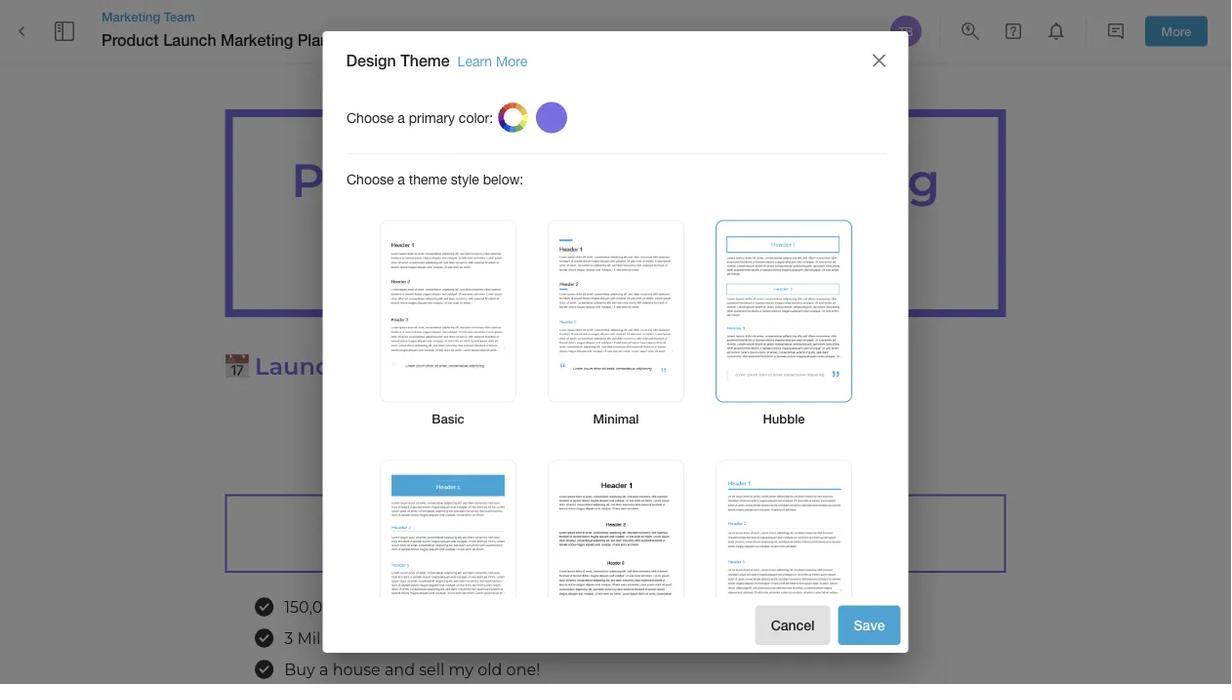 Task type: vqa. For each thing, say whether or not it's contained in the screenshot.
Turn off Sharing BUTTON
no



Task type: describe. For each thing, give the bounding box(es) containing it.
team
[[164, 9, 195, 24]]

downloads
[[429, 598, 515, 617]]

cancel
[[771, 618, 815, 634]]

color:
[[458, 110, 493, 126]]

mil
[[297, 630, 321, 649]]

choose for choose a primary color:
[[346, 110, 394, 126]]

0 vertical spatial product launch marketing plan
[[102, 31, 329, 49]]

social
[[325, 630, 371, 649]]

thousand
[[347, 598, 425, 617]]

theme
[[401, 51, 450, 70]]

learn
[[458, 53, 492, 69]]

design theme dialog
[[323, 31, 909, 685]]

old
[[478, 661, 503, 680]]

more inside button
[[1162, 24, 1192, 39]]

1 horizontal spatial product
[[291, 152, 486, 209]]

plan inside "product launch marketing plan"
[[562, 217, 670, 274]]

150,000 thousand downloads
[[285, 598, 515, 617]]

remove favorite image
[[356, 28, 379, 52]]

a for primary
[[397, 110, 405, 126]]

date:
[[351, 352, 415, 380]]

minimal
[[593, 412, 639, 427]]

design
[[346, 51, 396, 70]]

hubble
[[763, 412, 805, 427]]

buy a house and sell my old one!
[[285, 661, 540, 680]]

tb button
[[888, 13, 925, 50]]

1 vertical spatial product launch marketing plan
[[291, 152, 953, 274]]

style
[[451, 171, 479, 188]]

theme
[[409, 171, 447, 188]]

1 vertical spatial marketing
[[221, 31, 293, 49]]

below:
[[483, 171, 523, 188]]

more button
[[1146, 16, 1208, 46]]

choose a theme style below:
[[346, 171, 523, 188]]



Task type: locate. For each thing, give the bounding box(es) containing it.
marketing inside "product launch marketing plan"
[[692, 152, 940, 209]]

🏁
[[488, 515, 519, 553]]

📅 launch date: jan 1, 2022
[[225, 352, 548, 380]]

2022
[[492, 352, 548, 380]]

marketing team link
[[102, 8, 382, 25]]

more inside design theme learn more
[[496, 53, 528, 69]]

save
[[854, 618, 885, 634]]

150,000
[[285, 598, 343, 617]]

3 mil social media impressions
[[285, 630, 522, 649]]

choose
[[346, 110, 394, 126], [346, 171, 394, 188]]

choose left 'theme' at the left top
[[346, 171, 394, 188]]

design theme learn more
[[346, 51, 528, 70]]

product
[[102, 31, 159, 49], [291, 152, 486, 209]]

a left primary
[[397, 110, 405, 126]]

a for theme
[[397, 171, 405, 188]]

marketing team
[[102, 9, 195, 24]]

📅
[[225, 352, 249, 380]]

basic
[[432, 412, 464, 427]]

2 vertical spatial marketing
[[692, 152, 940, 209]]

tb
[[899, 24, 914, 38]]

3
[[285, 630, 293, 649]]

plan
[[298, 31, 329, 49], [562, 217, 670, 274]]

choose for choose a theme style below:
[[346, 171, 394, 188]]

1,
[[470, 352, 485, 380]]

impressions
[[427, 630, 522, 649]]

and
[[385, 661, 415, 680]]

a
[[397, 110, 405, 126], [397, 171, 405, 188], [319, 661, 329, 680]]

2 horizontal spatial marketing
[[692, 152, 940, 209]]

0 horizontal spatial marketing
[[102, 9, 160, 24]]

0 horizontal spatial more
[[496, 53, 528, 69]]

1 vertical spatial a
[[397, 171, 405, 188]]

1 vertical spatial plan
[[562, 217, 670, 274]]

a for house
[[319, 661, 329, 680]]

2 vertical spatial a
[[319, 661, 329, 680]]

save button
[[839, 606, 901, 646]]

my
[[449, 661, 474, 680]]

more
[[1162, 24, 1192, 39], [496, 53, 528, 69]]

media
[[375, 630, 423, 649]]

1 vertical spatial choose
[[346, 171, 394, 188]]

🏁 launch goals
[[488, 515, 744, 553]]

sell
[[419, 661, 445, 680]]

0 vertical spatial product
[[102, 31, 159, 49]]

buy
[[285, 661, 315, 680]]

1 choose from the top
[[346, 110, 394, 126]]

1 horizontal spatial plan
[[562, 217, 670, 274]]

1 horizontal spatial marketing
[[221, 31, 293, 49]]

0 horizontal spatial product
[[102, 31, 159, 49]]

house
[[333, 661, 381, 680]]

1 horizontal spatial more
[[1162, 24, 1192, 39]]

2 choose from the top
[[346, 171, 394, 188]]

learn more link
[[458, 53, 528, 69]]

0 horizontal spatial plan
[[298, 31, 329, 49]]

one!
[[507, 661, 540, 680]]

product down choose a primary color:
[[291, 152, 486, 209]]

0 vertical spatial more
[[1162, 24, 1192, 39]]

a left 'theme' at the left top
[[397, 171, 405, 188]]

primary
[[409, 110, 455, 126]]

product launch marketing plan
[[102, 31, 329, 49], [291, 152, 953, 274]]

goals
[[656, 515, 744, 553]]

0 vertical spatial plan
[[298, 31, 329, 49]]

a right buy
[[319, 661, 329, 680]]

0 vertical spatial a
[[397, 110, 405, 126]]

cancel button
[[756, 606, 831, 646]]

1 vertical spatial product
[[291, 152, 486, 209]]

1 vertical spatial more
[[496, 53, 528, 69]]

marketing
[[102, 9, 160, 24], [221, 31, 293, 49], [692, 152, 940, 209]]

product down the marketing team
[[102, 31, 159, 49]]

choose down design
[[346, 110, 394, 126]]

choose a primary color:
[[346, 110, 493, 126]]

0 vertical spatial marketing
[[102, 9, 160, 24]]

launch
[[163, 31, 217, 49], [499, 152, 679, 209], [255, 352, 345, 380], [527, 515, 647, 553]]

jan
[[421, 352, 464, 380]]

0 vertical spatial choose
[[346, 110, 394, 126]]



